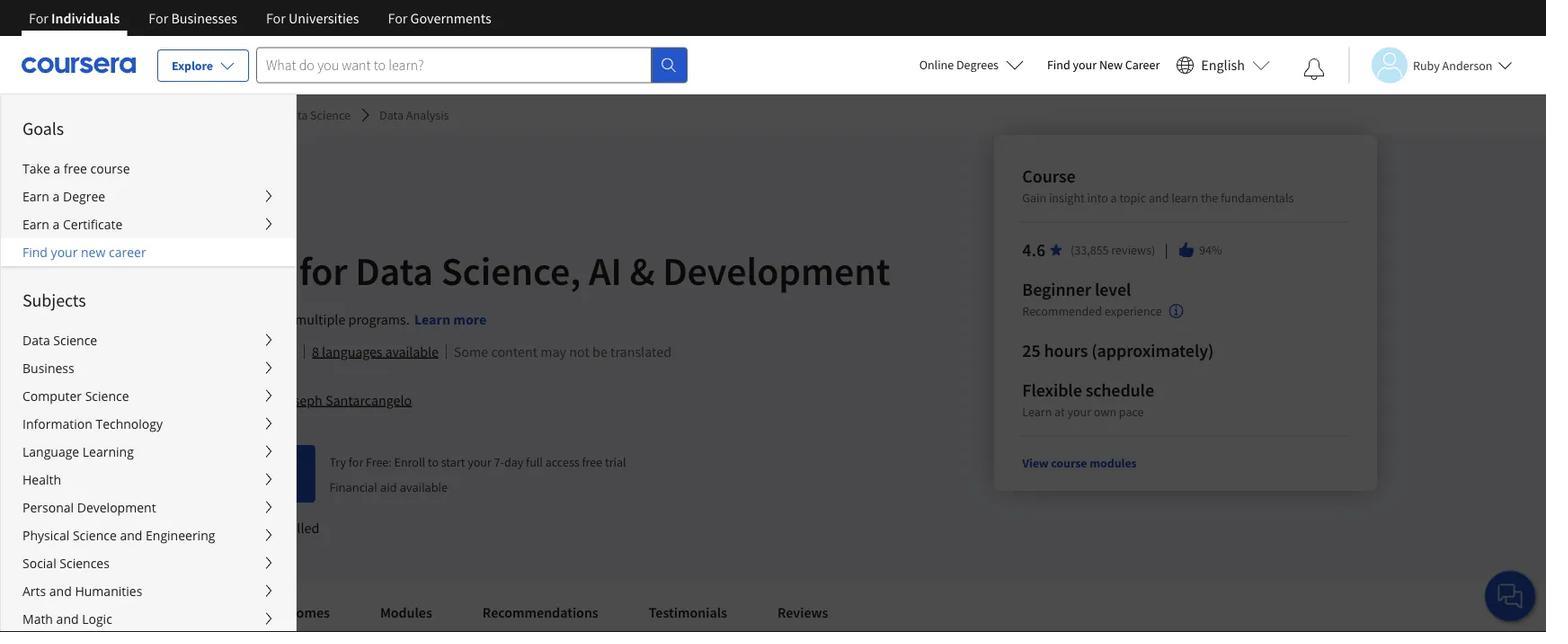 Task type: locate. For each thing, give the bounding box(es) containing it.
and down personal development dropdown button
[[120, 527, 142, 544]]

for right try
[[349, 454, 364, 470]]

modules link
[[370, 593, 443, 632]]

1 vertical spatial course
[[197, 310, 237, 328]]

for universities
[[266, 9, 359, 27]]

course left is
[[197, 310, 237, 328]]

day
[[504, 454, 524, 470]]

health
[[22, 471, 61, 488]]

new
[[1100, 57, 1123, 73]]

enroll
[[394, 454, 425, 470], [198, 457, 235, 475]]

programs.
[[349, 310, 410, 328]]

8
[[312, 343, 319, 361]]

0 horizontal spatial english
[[253, 343, 297, 361]]

development inside personal development dropdown button
[[77, 499, 156, 516]]

(approximately)
[[1092, 339, 1214, 362]]

0 horizontal spatial course
[[90, 160, 130, 177]]

earn down take
[[22, 188, 49, 205]]

universities
[[289, 9, 359, 27]]

for for universities
[[266, 9, 286, 27]]

course right view
[[1052, 455, 1088, 471]]

1 horizontal spatial enroll
[[394, 454, 425, 470]]

for left businesses
[[149, 9, 168, 27]]

information technology button
[[1, 410, 296, 438]]

science up information technology
[[85, 388, 129, 405]]

1 for from the left
[[29, 9, 48, 27]]

for governments
[[388, 9, 492, 27]]

english button
[[1169, 36, 1278, 94]]

santarcangelo
[[325, 391, 412, 409]]

a down the earn a degree
[[53, 216, 60, 233]]

1 horizontal spatial free
[[582, 454, 603, 470]]

online degrees button
[[905, 45, 1039, 85]]

multiple
[[295, 310, 346, 328]]

in
[[239, 343, 250, 361]]

flexible schedule learn at your own pace
[[1023, 379, 1155, 420]]

trial
[[605, 454, 626, 470]]

chat with us image
[[1496, 582, 1525, 611]]

a inside "dropdown button"
[[53, 188, 60, 205]]

earn
[[22, 188, 49, 205], [22, 216, 49, 233]]

english right 'career'
[[1202, 56, 1246, 74]]

4 for from the left
[[388, 9, 408, 27]]

0 horizontal spatial for
[[238, 457, 256, 475]]

math and logic button
[[1, 605, 296, 632]]

2 horizontal spatial course
[[1052, 455, 1088, 471]]

2 vertical spatial course
[[1052, 455, 1088, 471]]

english right the in
[[253, 343, 297, 361]]

course
[[90, 160, 130, 177], [197, 310, 237, 328], [1052, 455, 1088, 471]]

science for the computer science popup button
[[85, 388, 129, 405]]

outcomes
[[267, 603, 330, 621]]

view course modules
[[1023, 455, 1137, 471]]

1 vertical spatial development
[[77, 499, 156, 516]]

for left "individuals"
[[29, 9, 48, 27]]

a inside dropdown button
[[53, 216, 60, 233]]

1 horizontal spatial for
[[299, 246, 348, 295]]

1 horizontal spatial learn
[[1023, 404, 1052, 420]]

is
[[240, 310, 249, 328]]

personal
[[22, 499, 74, 516]]

learn left "at"
[[1023, 404, 1052, 420]]

1 earn from the top
[[22, 188, 49, 205]]

certificate
[[63, 216, 123, 233]]

for individuals
[[29, 9, 120, 27]]

1 horizontal spatial find
[[1048, 57, 1071, 73]]

677,721
[[169, 519, 219, 537]]

group containing goals
[[0, 94, 1140, 632]]

0 vertical spatial find
[[1048, 57, 1071, 73]]

a for certificate
[[53, 216, 60, 233]]

course for view course modules
[[1052, 455, 1088, 471]]

free up degree
[[64, 160, 87, 177]]

your right "at"
[[1068, 404, 1092, 420]]

computer science
[[22, 388, 129, 405]]

0 horizontal spatial find
[[22, 244, 48, 261]]

0 horizontal spatial data science
[[22, 332, 97, 349]]

enroll for free starts nov 16
[[198, 457, 286, 491]]

for left the universities
[[266, 9, 286, 27]]

technology
[[96, 415, 163, 433]]

free left the trial
[[582, 454, 603, 470]]

data inside popup button
[[22, 332, 50, 349]]

1 vertical spatial find
[[22, 244, 48, 261]]

science
[[310, 107, 351, 123], [53, 332, 97, 349], [85, 388, 129, 405], [73, 527, 117, 544]]

data
[[284, 107, 308, 123], [380, 107, 404, 123], [355, 246, 433, 295], [22, 332, 50, 349]]

and right topic
[[1149, 190, 1169, 206]]

joseph
[[279, 391, 323, 409]]

learn left more
[[415, 310, 451, 328]]

for up nov
[[238, 457, 256, 475]]

your left the new
[[51, 244, 78, 261]]

enroll left "to"
[[394, 454, 425, 470]]

course up degree
[[90, 160, 130, 177]]

earn inside dropdown button
[[22, 216, 49, 233]]

math
[[22, 611, 53, 628]]

0 vertical spatial course
[[90, 160, 130, 177]]

development
[[663, 246, 891, 295], [77, 499, 156, 516]]

for inside the enroll for free starts nov 16
[[238, 457, 256, 475]]

1 horizontal spatial course
[[197, 310, 237, 328]]

for left governments
[[388, 9, 408, 27]]

0 horizontal spatial development
[[77, 499, 156, 516]]

3 for from the left
[[266, 9, 286, 27]]

find left "new"
[[1048, 57, 1071, 73]]

earn for earn a degree
[[22, 188, 49, 205]]

earn inside "dropdown button"
[[22, 188, 49, 205]]

1 vertical spatial earn
[[22, 216, 49, 233]]

0 vertical spatial learn
[[415, 310, 451, 328]]

science for data science popup button
[[53, 332, 97, 349]]

find inside find your new career link
[[1048, 57, 1071, 73]]

this
[[169, 310, 194, 328]]

0 vertical spatial earn
[[22, 188, 49, 205]]

pace
[[1119, 404, 1144, 420]]

take a free course
[[22, 160, 130, 177]]

languages
[[322, 343, 383, 361]]

menu item
[[295, 94, 1140, 632]]

reviews)
[[1112, 242, 1156, 258]]

be
[[593, 343, 608, 361]]

2 horizontal spatial for
[[349, 454, 364, 470]]

a for degree
[[53, 188, 60, 205]]

and right arts
[[49, 583, 72, 600]]

find for find your new career
[[1048, 57, 1071, 73]]

0 vertical spatial english
[[1202, 56, 1246, 74]]

None search field
[[256, 47, 688, 83]]

1 vertical spatial data science
[[22, 332, 97, 349]]

learn inside flexible schedule learn at your own pace
[[1023, 404, 1052, 420]]

modules
[[1090, 455, 1137, 471]]

science down 'personal development'
[[73, 527, 117, 544]]

available down programs.
[[385, 343, 439, 361]]

0 horizontal spatial enroll
[[198, 457, 235, 475]]

earn for earn a certificate
[[22, 216, 49, 233]]

group
[[0, 94, 1140, 632]]

arts
[[22, 583, 46, 600]]

for for businesses
[[149, 9, 168, 27]]

topic
[[1120, 190, 1147, 206]]

1 vertical spatial free
[[582, 454, 603, 470]]

testimonials link
[[638, 593, 738, 632]]

hours
[[1045, 339, 1088, 362]]

english inside button
[[1202, 56, 1246, 74]]

find inside find your new career link
[[22, 244, 48, 261]]

and left logic
[[56, 611, 79, 628]]

your inside try for free: enroll to start your 7-day full access free trial financial aid available
[[468, 454, 492, 470]]

1 horizontal spatial english
[[1202, 56, 1246, 74]]

1 horizontal spatial development
[[663, 246, 891, 295]]

available inside button
[[385, 343, 439, 361]]

financial aid available button
[[330, 479, 448, 495]]

1 vertical spatial english
[[253, 343, 297, 361]]

course inside explore menu element
[[90, 160, 130, 177]]

free:
[[366, 454, 392, 470]]

available down "to"
[[400, 479, 448, 495]]

close image
[[1082, 112, 1105, 136], [1082, 112, 1105, 136], [1082, 112, 1105, 136], [1082, 112, 1105, 136], [1082, 112, 1105, 136], [1082, 112, 1105, 136], [1082, 112, 1105, 136]]

science inside dropdown button
[[73, 527, 117, 544]]

a left degree
[[53, 188, 60, 205]]

english
[[1202, 56, 1246, 74], [253, 343, 297, 361]]

anderson
[[1443, 57, 1493, 73]]

for inside try for free: enroll to start your 7-day full access free trial financial aid available
[[349, 454, 364, 470]]

0 vertical spatial available
[[385, 343, 439, 361]]

start
[[441, 454, 465, 470]]

reviews
[[778, 603, 829, 621]]

free inside try for free: enroll to start your 7-day full access free trial financial aid available
[[582, 454, 603, 470]]

8 languages available button
[[312, 341, 439, 362]]

your left 7-
[[468, 454, 492, 470]]

0 horizontal spatial free
[[64, 160, 87, 177]]

(33,855
[[1071, 242, 1109, 258]]

and inside course gain insight into a topic and learn the fundamentals
[[1149, 190, 1169, 206]]

find
[[1048, 57, 1071, 73], [22, 244, 48, 261]]

2 earn from the top
[[22, 216, 49, 233]]

close image
[[1082, 112, 1105, 136], [1082, 112, 1105, 136], [1082, 112, 1105, 136], [1082, 112, 1105, 136], [1082, 112, 1105, 136], [1082, 112, 1105, 136]]

ruby anderson
[[1414, 57, 1493, 73]]

data science inside popup button
[[22, 332, 97, 349]]

earn down the earn a degree
[[22, 216, 49, 233]]

2 for from the left
[[149, 9, 168, 27]]

free inside the take a free course link
[[64, 160, 87, 177]]

0 vertical spatial data science
[[284, 107, 351, 123]]

computer science button
[[1, 382, 296, 410]]

testimonials
[[649, 603, 727, 621]]

for for enroll
[[238, 457, 256, 475]]

enroll up starts on the bottom of the page
[[198, 457, 235, 475]]

governments
[[411, 9, 492, 27]]

science for physical science and engineering dropdown button
[[73, 527, 117, 544]]

business button
[[1, 354, 296, 382]]

recommendations link
[[472, 593, 610, 632]]

a right take
[[53, 160, 60, 177]]

view
[[1023, 455, 1049, 471]]

1 vertical spatial learn
[[1023, 404, 1052, 420]]

for
[[29, 9, 48, 27], [149, 9, 168, 27], [266, 9, 286, 27], [388, 9, 408, 27]]

0 vertical spatial free
[[64, 160, 87, 177]]

find down "earn a certificate"
[[22, 244, 48, 261]]

for up multiple
[[299, 246, 348, 295]]

course for this course is part of multiple programs. learn more
[[197, 310, 237, 328]]

1 vertical spatial available
[[400, 479, 448, 495]]

a right the into
[[1111, 190, 1117, 206]]

beginner
[[1023, 278, 1092, 301]]

taught
[[194, 343, 236, 361]]

science up business
[[53, 332, 97, 349]]

for businesses
[[149, 9, 237, 27]]

starts
[[209, 477, 239, 491]]

94%
[[1200, 242, 1223, 258]]



Task type: vqa. For each thing, say whether or not it's contained in the screenshot.
Data Science within 'LINK'
yes



Task type: describe. For each thing, give the bounding box(es) containing it.
own
[[1094, 404, 1117, 420]]

learning
[[83, 443, 134, 460]]

available inside try for free: enroll to start your 7-day full access free trial financial aid available
[[400, 479, 448, 495]]

ruby
[[1414, 57, 1440, 73]]

and inside dropdown button
[[120, 527, 142, 544]]

fundamentals
[[1221, 190, 1294, 206]]

for for try
[[349, 454, 364, 470]]

humanities
[[75, 583, 142, 600]]

|
[[1163, 240, 1171, 259]]

businesses
[[171, 9, 237, 27]]

goals
[[22, 117, 64, 140]]

banner navigation
[[14, 0, 506, 36]]

find your new career
[[22, 244, 146, 261]]

some content may not be translated
[[454, 343, 672, 361]]

enroll inside try for free: enroll to start your 7-day full access free trial financial aid available
[[394, 454, 425, 470]]

translated
[[611, 343, 672, 361]]

for for python
[[299, 246, 348, 295]]

insight
[[1049, 190, 1085, 206]]

computer
[[22, 388, 82, 405]]

data analysis
[[380, 107, 449, 123]]

coursera image
[[22, 51, 136, 79]]

your inside flexible schedule learn at your own pace
[[1068, 404, 1092, 420]]

free
[[259, 457, 286, 475]]

full
[[526, 454, 543, 470]]

ruby anderson button
[[1349, 47, 1513, 83]]

language learning button
[[1, 438, 296, 466]]

learn more button
[[415, 308, 487, 330]]

find your new career link
[[1, 238, 296, 266]]

take a free course link
[[1, 155, 296, 183]]

a inside course gain insight into a topic and learn the fundamentals
[[1111, 190, 1117, 206]]

sciences
[[60, 555, 110, 572]]

0 horizontal spatial learn
[[415, 310, 451, 328]]

to
[[428, 454, 439, 470]]

personal development
[[22, 499, 156, 516]]

25
[[1023, 339, 1041, 362]]

science left data analysis
[[310, 107, 351, 123]]

python for data science, ai & development
[[169, 246, 891, 295]]

science,
[[441, 246, 581, 295]]

social sciences
[[22, 555, 110, 572]]

degree
[[63, 188, 105, 205]]

health button
[[1, 466, 296, 494]]

677,721 already enrolled
[[169, 519, 320, 537]]

career
[[109, 244, 146, 261]]

25 hours (approximately)
[[1023, 339, 1214, 362]]

for for individuals
[[29, 9, 48, 27]]

some
[[454, 343, 489, 361]]

physical science and engineering button
[[1, 522, 296, 549]]

physical
[[22, 527, 70, 544]]

already
[[222, 519, 267, 537]]

find your new career link
[[1039, 54, 1169, 76]]

information
[[22, 415, 92, 433]]

reviews link
[[767, 593, 839, 632]]

1 horizontal spatial data science
[[284, 107, 351, 123]]

8 languages available
[[312, 343, 439, 361]]

earn a degree button
[[1, 183, 296, 210]]

explore
[[172, 58, 213, 74]]

learn
[[1172, 190, 1199, 206]]

16
[[263, 477, 275, 491]]

part
[[252, 310, 277, 328]]

find your new career
[[1048, 57, 1160, 73]]

social
[[22, 555, 56, 572]]

individuals
[[51, 9, 120, 27]]

arts and humanities button
[[1, 577, 296, 605]]

a for free
[[53, 160, 60, 177]]

0 vertical spatial development
[[663, 246, 891, 295]]

7-
[[494, 454, 504, 470]]

this course is part of multiple programs. learn more
[[169, 310, 487, 328]]

may
[[541, 343, 567, 361]]

at
[[1055, 404, 1065, 420]]

financial
[[330, 479, 377, 495]]

gain
[[1023, 190, 1047, 206]]

arts and humanities
[[22, 583, 142, 600]]

enroll inside the enroll for free starts nov 16
[[198, 457, 235, 475]]

into
[[1088, 190, 1109, 206]]

earn a certificate
[[22, 216, 123, 233]]

logic
[[82, 611, 112, 628]]

instructor: joseph santarcangelo
[[210, 391, 412, 409]]

earn a degree
[[22, 188, 105, 205]]

your left "new"
[[1073, 57, 1097, 73]]

course
[[1023, 165, 1076, 188]]

online degrees
[[920, 57, 999, 73]]

&
[[630, 246, 655, 295]]

4.6
[[1023, 239, 1046, 261]]

career
[[1126, 57, 1160, 73]]

find for find your new career
[[22, 244, 48, 261]]

What do you want to learn? text field
[[256, 47, 652, 83]]

for for governments
[[388, 9, 408, 27]]

personal development button
[[1, 494, 296, 522]]

data science button
[[1, 326, 296, 354]]

your inside explore menu element
[[51, 244, 78, 261]]

not
[[570, 343, 590, 361]]

new
[[81, 244, 106, 261]]

engineering
[[146, 527, 215, 544]]

math and logic
[[22, 611, 112, 628]]

more
[[453, 310, 487, 328]]

explore button
[[157, 49, 249, 82]]

ibm image
[[169, 192, 278, 233]]

online
[[920, 57, 954, 73]]

explore menu element
[[1, 94, 296, 632]]

physical science and engineering
[[22, 527, 215, 544]]

data analysis link
[[372, 99, 456, 131]]

show notifications image
[[1304, 58, 1326, 80]]

python
[[169, 246, 291, 295]]

outcomes link
[[257, 593, 341, 632]]

the
[[1201, 190, 1219, 206]]

modules
[[380, 603, 432, 621]]

content
[[491, 343, 538, 361]]



